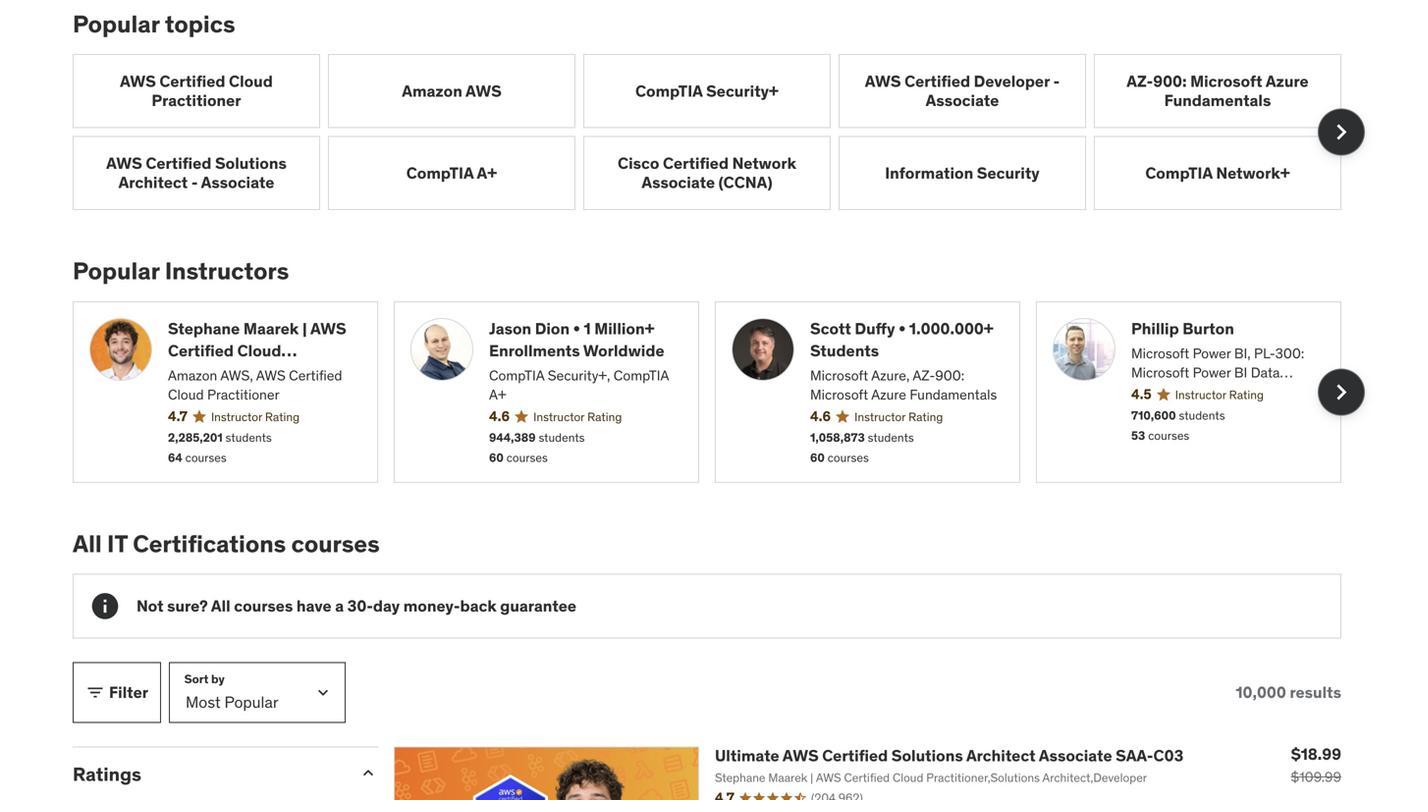 Task type: describe. For each thing, give the bounding box(es) containing it.
10,000
[[1236, 683, 1286, 703]]

worldwide
[[583, 341, 664, 361]]

day
[[373, 596, 400, 616]]

solutions inside aws certified solutions architect - associate
[[215, 153, 287, 174]]

certifications
[[133, 529, 286, 559]]

filter button
[[73, 663, 161, 724]]

cloud inside amazon aws, aws certified cloud practitioner
[[168, 386, 204, 404]]

- inside aws certified developer - associate
[[1053, 71, 1060, 91]]

information security
[[885, 163, 1040, 183]]

students for microsoft
[[868, 430, 914, 445]]

network
[[732, 153, 796, 174]]

1.000.000+
[[909, 319, 994, 339]]

• for 1.000.000+
[[899, 319, 906, 339]]

small image
[[85, 683, 105, 703]]

microsoft up analyst
[[1131, 364, 1189, 382]]

instructor for courses
[[211, 410, 262, 425]]

aws certified solutions architect - associate
[[106, 153, 287, 192]]

saa-
[[1116, 746, 1154, 766]]

small image
[[358, 764, 378, 783]]

information
[[885, 163, 973, 183]]

microsoft inside az-900: microsoft azure fundamentals
[[1190, 71, 1263, 91]]

instructor rating for courses
[[211, 410, 300, 425]]

instructors
[[165, 257, 289, 286]]

0 vertical spatial a+
[[477, 163, 497, 183]]

az- inside az-900: microsoft azure fundamentals
[[1127, 71, 1153, 91]]

1 power from the top
[[1193, 345, 1231, 362]]

aws inside aws certified developer - associate
[[865, 71, 901, 91]]

rating for dion
[[587, 410, 622, 425]]

phillip burton microsoft power bi, pl-300: microsoft power bi data analyst associate
[[1131, 319, 1304, 401]]

aws certified developer - associate link
[[839, 54, 1086, 128]]

phillip
[[1131, 319, 1179, 339]]

aws inside aws certified solutions architect - associate
[[106, 153, 142, 174]]

aws certified cloud practitioner link
[[73, 54, 320, 128]]

amazon aws
[[402, 81, 502, 101]]

fundamentals inside scott duffy  • 1.000.000+ students microsoft azure, az-900: microsoft azure fundamentals
[[910, 386, 997, 404]]

certified inside aws certified developer - associate
[[905, 71, 970, 91]]

710,600 students 53 courses
[[1131, 408, 1225, 444]]

stephane maarek | aws certified cloud practitioner,solutions architect,developer link
[[168, 318, 361, 405]]

courses for not sure? all courses have a 30-day money-back guarantee
[[234, 596, 293, 616]]

az-900: microsoft azure fundamentals
[[1127, 71, 1309, 110]]

ultimate aws certified solutions architect associate saa-c03 link
[[715, 746, 1184, 766]]

2 power from the top
[[1193, 364, 1231, 382]]

comptia security+
[[635, 81, 779, 101]]

(ccna)
[[719, 172, 773, 192]]

pl-
[[1254, 345, 1275, 362]]

scott duffy  • 1.000.000+ students link
[[810, 318, 1004, 362]]

instructor rating for power
[[1175, 388, 1264, 403]]

associate inside phillip burton microsoft power bi, pl-300: microsoft power bi data analyst associate
[[1179, 383, 1239, 401]]

fundamentals inside az-900: microsoft azure fundamentals
[[1164, 90, 1271, 110]]

scott duffy  • 1.000.000+ students microsoft azure, az-900: microsoft azure fundamentals
[[810, 319, 997, 404]]

$109.99
[[1291, 769, 1342, 786]]

certified inside cisco certified network associate (ccna)
[[663, 153, 729, 174]]

popular topics
[[73, 9, 235, 39]]

4.5
[[1131, 386, 1152, 403]]

a+ inside jason dion • 1 million+ enrollments worldwide comptia security+, comptia a+
[[489, 386, 506, 404]]

az- inside scott duffy  • 1.000.000+ students microsoft azure, az-900: microsoft azure fundamentals
[[913, 367, 935, 384]]

certified inside aws certified cloud practitioner
[[160, 71, 225, 91]]

1,058,873 students 60 courses
[[810, 430, 914, 466]]

60 for microsoft
[[810, 450, 825, 466]]

jason dion • 1 million+ enrollments worldwide link
[[489, 318, 683, 362]]

data
[[1251, 364, 1280, 382]]

developer
[[974, 71, 1050, 91]]

carousel element for popular topics
[[73, 54, 1365, 210]]

bi
[[1234, 364, 1248, 382]]

certified inside amazon aws, aws certified cloud practitioner
[[289, 367, 342, 384]]

back
[[460, 596, 497, 616]]

microsoft down phillip
[[1131, 345, 1189, 362]]

instructor for power
[[1175, 388, 1226, 403]]

4.7
[[168, 408, 188, 425]]

popular instructors element
[[73, 257, 1365, 483]]

comptia down "worldwide"
[[614, 367, 669, 384]]

associate left saa-
[[1039, 746, 1112, 766]]

2,285,201
[[168, 430, 223, 445]]

bi,
[[1234, 345, 1251, 362]]

azure inside scott duffy  • 1.000.000+ students microsoft azure, az-900: microsoft azure fundamentals
[[871, 386, 906, 404]]

have
[[296, 596, 332, 616]]

courses for 944,389 students 60 courses
[[507, 450, 548, 466]]

certified inside aws certified solutions architect - associate
[[146, 153, 212, 174]]

phillip burton link
[[1131, 318, 1325, 340]]

stephane maarek | aws certified cloud practitioner,solutions architect,developer
[[168, 319, 346, 405]]

duffy
[[855, 319, 895, 339]]

azure inside az-900: microsoft azure fundamentals
[[1266, 71, 1309, 91]]

guarantee
[[500, 596, 576, 616]]

students
[[810, 341, 879, 361]]

comptia a+ link
[[328, 136, 576, 210]]

rating for students
[[265, 410, 300, 425]]

ratings button
[[73, 763, 343, 786]]

53
[[1131, 428, 1145, 444]]

jason
[[489, 319, 531, 339]]

2,285,201 students 64 courses
[[168, 430, 272, 466]]

amazon aws link
[[328, 54, 576, 128]]

300:
[[1275, 345, 1304, 362]]

carousel element for popular instructors
[[73, 302, 1365, 483]]

1 vertical spatial solutions
[[892, 746, 963, 766]]

cisco certified network associate (ccna)
[[618, 153, 796, 192]]

filter
[[109, 683, 148, 703]]

associate inside aws certified solutions architect - associate
[[201, 172, 274, 192]]

popular instructors
[[73, 257, 289, 286]]

results
[[1290, 683, 1342, 703]]

cisco certified network associate (ccna) link
[[583, 136, 831, 210]]

comptia for comptia security+
[[635, 81, 703, 101]]



Task type: vqa. For each thing, say whether or not it's contained in the screenshot.
'All'
yes



Task type: locate. For each thing, give the bounding box(es) containing it.
next image inside popular instructors "element"
[[1326, 377, 1357, 408]]

cloud inside aws certified cloud practitioner
[[229, 71, 273, 91]]

students inside '710,600 students 53 courses'
[[1179, 408, 1225, 423]]

1 popular from the top
[[73, 9, 160, 39]]

power
[[1193, 345, 1231, 362], [1193, 364, 1231, 382]]

1 vertical spatial carousel element
[[73, 302, 1365, 483]]

architect,developer
[[168, 385, 318, 405]]

students right the 1,058,873
[[868, 430, 914, 445]]

comptia for comptia a+
[[406, 163, 474, 183]]

students inside 944,389 students 60 courses
[[539, 430, 585, 445]]

courses for 1,058,873 students 60 courses
[[828, 450, 869, 466]]

carousel element containing aws certified cloud practitioner
[[73, 54, 1365, 210]]

cloud
[[229, 71, 273, 91], [237, 341, 281, 361], [168, 386, 204, 404]]

million+
[[594, 319, 655, 339]]

- right developer
[[1053, 71, 1060, 91]]

ratings
[[73, 763, 141, 786]]

associate
[[926, 90, 999, 110], [201, 172, 274, 192], [642, 172, 715, 192], [1179, 383, 1239, 401], [1039, 746, 1112, 766]]

microsoft up comptia network+
[[1190, 71, 1263, 91]]

0 horizontal spatial •
[[573, 319, 580, 339]]

comptia security+ link
[[583, 54, 831, 128]]

0 horizontal spatial -
[[191, 172, 198, 192]]

0 vertical spatial power
[[1193, 345, 1231, 362]]

• inside jason dion • 1 million+ enrollments worldwide comptia security+, comptia a+
[[573, 319, 580, 339]]

next image for popular instructors
[[1326, 377, 1357, 408]]

comptia
[[635, 81, 703, 101], [406, 163, 474, 183], [1145, 163, 1213, 183], [489, 367, 544, 384], [614, 367, 669, 384]]

cloud up 4.7
[[168, 386, 204, 404]]

security
[[977, 163, 1040, 183]]

architect
[[118, 172, 188, 192], [966, 746, 1036, 766]]

aws inside stephane maarek | aws certified cloud practitioner,solutions architect,developer
[[310, 319, 346, 339]]

courses down the 1,058,873
[[828, 450, 869, 466]]

rating for burton
[[1229, 388, 1264, 403]]

carousel element containing stephane maarek | aws certified cloud practitioner,solutions architect,developer
[[73, 302, 1365, 483]]

- inside aws certified solutions architect - associate
[[191, 172, 198, 192]]

30-
[[347, 596, 373, 616]]

practitioner,solutions
[[168, 363, 333, 383]]

money-
[[403, 596, 460, 616]]

practitioner up aws certified solutions architect - associate
[[152, 90, 241, 110]]

0 vertical spatial practitioner
[[152, 90, 241, 110]]

1 horizontal spatial amazon
[[402, 81, 462, 101]]

0 horizontal spatial all
[[73, 529, 102, 559]]

900:
[[1153, 71, 1187, 91], [935, 367, 965, 384]]

courses up a
[[291, 529, 380, 559]]

rating
[[1229, 388, 1264, 403], [265, 410, 300, 425], [587, 410, 622, 425], [909, 410, 943, 425]]

associate inside cisco certified network associate (ccna)
[[642, 172, 715, 192]]

cloud inside stephane maarek | aws certified cloud practitioner,solutions architect,developer
[[237, 341, 281, 361]]

instructor down architect,developer
[[211, 410, 262, 425]]

practitioner inside aws certified cloud practitioner
[[152, 90, 241, 110]]

popular for popular topics
[[73, 9, 160, 39]]

1 horizontal spatial all
[[211, 596, 230, 616]]

4.6 for enrollments
[[489, 408, 510, 425]]

students inside '2,285,201 students 64 courses'
[[226, 430, 272, 445]]

0 vertical spatial next image
[[1326, 117, 1357, 148]]

next image
[[1326, 117, 1357, 148], [1326, 377, 1357, 408]]

associate down bi
[[1179, 383, 1239, 401]]

0 vertical spatial fundamentals
[[1164, 90, 1271, 110]]

students for pl-
[[1179, 408, 1225, 423]]

1 vertical spatial az-
[[913, 367, 935, 384]]

instructor up '710,600 students 53 courses'
[[1175, 388, 1226, 403]]

0 horizontal spatial amazon
[[168, 367, 217, 384]]

1 next image from the top
[[1326, 117, 1357, 148]]

rating for duffy
[[909, 410, 943, 425]]

courses inside '710,600 students 53 courses'
[[1148, 428, 1190, 444]]

1 vertical spatial fundamentals
[[910, 386, 997, 404]]

azure up the network+
[[1266, 71, 1309, 91]]

associate up instructors
[[201, 172, 274, 192]]

all left it
[[73, 529, 102, 559]]

associate up information security
[[926, 90, 999, 110]]

2 4.6 from the left
[[810, 408, 831, 425]]

64
[[168, 450, 182, 466]]

aws certified cloud practitioner
[[120, 71, 273, 110]]

0 vertical spatial popular
[[73, 9, 160, 39]]

instructor rating down bi
[[1175, 388, 1264, 403]]

architect inside aws certified solutions architect - associate
[[118, 172, 188, 192]]

microsoft down students
[[810, 367, 868, 384]]

0 vertical spatial -
[[1053, 71, 1060, 91]]

amazon for amazon aws, aws certified cloud practitioner
[[168, 367, 217, 384]]

4.6 for microsoft
[[810, 408, 831, 425]]

scott
[[810, 319, 851, 339]]

students right 710,600
[[1179, 408, 1225, 423]]

2 next image from the top
[[1326, 377, 1357, 408]]

aws certified developer - associate
[[865, 71, 1060, 110]]

fundamentals down 1.000.000+
[[910, 386, 997, 404]]

azure
[[1266, 71, 1309, 91], [871, 386, 906, 404]]

• right duffy
[[899, 319, 906, 339]]

instructor rating down security+,
[[533, 410, 622, 425]]

students for enrollments
[[539, 430, 585, 445]]

4.6
[[489, 408, 510, 425], [810, 408, 831, 425]]

0 vertical spatial 900:
[[1153, 71, 1187, 91]]

1 vertical spatial power
[[1193, 364, 1231, 382]]

all
[[73, 529, 102, 559], [211, 596, 230, 616]]

1 vertical spatial -
[[191, 172, 198, 192]]

|
[[302, 319, 307, 339]]

courses down 710,600
[[1148, 428, 1190, 444]]

security+
[[706, 81, 779, 101]]

a+ up 944,389
[[489, 386, 506, 404]]

instructor rating down architect,developer
[[211, 410, 300, 425]]

courses left have
[[234, 596, 293, 616]]

instructor up 1,058,873 students 60 courses
[[855, 410, 906, 425]]

comptia a+
[[406, 163, 497, 183]]

comptia left the network+
[[1145, 163, 1213, 183]]

rating down amazon aws, aws certified cloud practitioner
[[265, 410, 300, 425]]

• inside scott duffy  • 1.000.000+ students microsoft azure, az-900: microsoft azure fundamentals
[[899, 319, 906, 339]]

0 horizontal spatial 4.6
[[489, 408, 510, 425]]

a+
[[477, 163, 497, 183], [489, 386, 506, 404]]

fundamentals up comptia network+
[[1164, 90, 1271, 110]]

solutions
[[215, 153, 287, 174], [892, 746, 963, 766]]

1 vertical spatial a+
[[489, 386, 506, 404]]

1 60 from the left
[[489, 450, 504, 466]]

0 vertical spatial solutions
[[215, 153, 287, 174]]

courses for 710,600 students 53 courses
[[1148, 428, 1190, 444]]

1 vertical spatial amazon
[[168, 367, 217, 384]]

1 carousel element from the top
[[73, 54, 1365, 210]]

students right 944,389
[[539, 430, 585, 445]]

1 vertical spatial practitioner
[[207, 386, 280, 404]]

- up popular instructors
[[191, 172, 198, 192]]

jason dion • 1 million+ enrollments worldwide comptia security+, comptia a+
[[489, 319, 669, 404]]

60 down 944,389
[[489, 450, 504, 466]]

all it certifications courses
[[73, 529, 380, 559]]

4.6 up the 1,058,873
[[810, 408, 831, 425]]

aws,
[[220, 367, 253, 384]]

courses inside 944,389 students 60 courses
[[507, 450, 548, 466]]

0 horizontal spatial azure
[[871, 386, 906, 404]]

courses inside 1,058,873 students 60 courses
[[828, 450, 869, 466]]

0 horizontal spatial solutions
[[215, 153, 287, 174]]

comptia network+
[[1145, 163, 1290, 183]]

amazon aws, aws certified cloud practitioner
[[168, 367, 342, 404]]

stephane
[[168, 319, 240, 339]]

a+ down amazon aws link
[[477, 163, 497, 183]]

1 4.6 from the left
[[489, 408, 510, 425]]

0 horizontal spatial 60
[[489, 450, 504, 466]]

microsoft up the 1,058,873
[[810, 386, 868, 404]]

0 vertical spatial amazon
[[402, 81, 462, 101]]

network+
[[1216, 163, 1290, 183]]

1 horizontal spatial az-
[[1127, 71, 1153, 91]]

1 horizontal spatial •
[[899, 319, 906, 339]]

-
[[1053, 71, 1060, 91], [191, 172, 198, 192]]

1 vertical spatial architect
[[966, 746, 1036, 766]]

1 vertical spatial all
[[211, 596, 230, 616]]

enrollments
[[489, 341, 580, 361]]

amazon for amazon aws
[[402, 81, 462, 101]]

popular
[[73, 9, 160, 39], [73, 257, 160, 286]]

students inside 1,058,873 students 60 courses
[[868, 430, 914, 445]]

practitioner down the aws,
[[207, 386, 280, 404]]

amazon up 4.7
[[168, 367, 217, 384]]

associate left "(ccna)" at the top right of page
[[642, 172, 715, 192]]

ultimate aws certified solutions architect associate saa-c03
[[715, 746, 1184, 766]]

60 for enrollments
[[489, 450, 504, 466]]

cloud down topics
[[229, 71, 273, 91]]

sure?
[[167, 596, 208, 616]]

0 vertical spatial carousel element
[[73, 54, 1365, 210]]

ultimate
[[715, 746, 779, 766]]

1 • from the left
[[573, 319, 580, 339]]

60
[[489, 450, 504, 466], [810, 450, 825, 466]]

comptia down "enrollments"
[[489, 367, 544, 384]]

aws inside aws certified cloud practitioner
[[120, 71, 156, 91]]

0 vertical spatial azure
[[1266, 71, 1309, 91]]

comptia for comptia network+
[[1145, 163, 1213, 183]]

burton
[[1183, 319, 1234, 339]]

rating down bi
[[1229, 388, 1264, 403]]

comptia left security+
[[635, 81, 703, 101]]

1 horizontal spatial 900:
[[1153, 71, 1187, 91]]

1 horizontal spatial -
[[1053, 71, 1060, 91]]

1,058,873
[[810, 430, 865, 445]]

• for 1
[[573, 319, 580, 339]]

1 horizontal spatial azure
[[1266, 71, 1309, 91]]

power down burton
[[1193, 345, 1231, 362]]

2 • from the left
[[899, 319, 906, 339]]

1 horizontal spatial fundamentals
[[1164, 90, 1271, 110]]

944,389 students 60 courses
[[489, 430, 585, 466]]

0 horizontal spatial az-
[[913, 367, 935, 384]]

associate inside aws certified developer - associate
[[926, 90, 999, 110]]

popular inside popular instructors "element"
[[73, 257, 160, 286]]

az-900: microsoft azure fundamentals link
[[1094, 54, 1342, 128]]

900: inside scott duffy  • 1.000.000+ students microsoft azure, az-900: microsoft azure fundamentals
[[935, 367, 965, 384]]

2 carousel element from the top
[[73, 302, 1365, 483]]

0 vertical spatial all
[[73, 529, 102, 559]]

1 horizontal spatial 4.6
[[810, 408, 831, 425]]

1 vertical spatial next image
[[1326, 377, 1357, 408]]

4.6 up 944,389
[[489, 408, 510, 425]]

aws certified solutions architect - associate link
[[73, 136, 320, 210]]

courses down 944,389
[[507, 450, 548, 466]]

instructor up 944,389 students 60 courses
[[533, 410, 585, 425]]

0 vertical spatial az-
[[1127, 71, 1153, 91]]

dion
[[535, 319, 570, 339]]

rating down security+,
[[587, 410, 622, 425]]

information security link
[[839, 136, 1086, 210]]

cisco
[[618, 153, 659, 174]]

1 horizontal spatial solutions
[[892, 746, 963, 766]]

carousel element
[[73, 54, 1365, 210], [73, 302, 1365, 483]]

900: inside az-900: microsoft azure fundamentals
[[1153, 71, 1187, 91]]

2 60 from the left
[[810, 450, 825, 466]]

certified
[[160, 71, 225, 91], [905, 71, 970, 91], [146, 153, 212, 174], [663, 153, 729, 174], [168, 341, 234, 361], [289, 367, 342, 384], [822, 746, 888, 766]]

$18.99 $109.99
[[1291, 745, 1342, 786]]

popular for popular instructors
[[73, 257, 160, 286]]

$18.99
[[1291, 745, 1342, 765]]

security+,
[[548, 367, 610, 384]]

0 vertical spatial cloud
[[229, 71, 273, 91]]

analyst
[[1131, 383, 1176, 401]]

practitioner inside amazon aws, aws certified cloud practitioner
[[207, 386, 280, 404]]

not sure? all courses have a 30-day money-back guarantee
[[137, 596, 576, 616]]

c03
[[1154, 746, 1184, 766]]

comptia network+ link
[[1094, 136, 1342, 210]]

• left the 1
[[573, 319, 580, 339]]

0 horizontal spatial fundamentals
[[910, 386, 997, 404]]

students down architect,developer
[[226, 430, 272, 445]]

60 down the 1,058,873
[[810, 450, 825, 466]]

courses down 2,285,201
[[185, 450, 227, 466]]

practitioner
[[152, 90, 241, 110], [207, 386, 280, 404]]

0 horizontal spatial 900:
[[935, 367, 965, 384]]

aws
[[120, 71, 156, 91], [865, 71, 901, 91], [466, 81, 502, 101], [106, 153, 142, 174], [310, 319, 346, 339], [256, 367, 286, 384], [783, 746, 819, 766]]

not
[[137, 596, 164, 616]]

1
[[584, 319, 591, 339]]

60 inside 1,058,873 students 60 courses
[[810, 450, 825, 466]]

1 vertical spatial 900:
[[935, 367, 965, 384]]

60 inside 944,389 students 60 courses
[[489, 450, 504, 466]]

instructor for 1
[[533, 410, 585, 425]]

instructor rating for 1.000.000+
[[855, 410, 943, 425]]

0 horizontal spatial architect
[[118, 172, 188, 192]]

instructor for 1.000.000+
[[855, 410, 906, 425]]

it
[[107, 529, 128, 559]]

instructor rating for 1
[[533, 410, 622, 425]]

2 vertical spatial cloud
[[168, 386, 204, 404]]

1 horizontal spatial architect
[[966, 746, 1036, 766]]

10,000 results
[[1236, 683, 1342, 703]]

1 horizontal spatial 60
[[810, 450, 825, 466]]

amazon up comptia a+
[[402, 81, 462, 101]]

azure down azure,
[[871, 386, 906, 404]]

all right 'sure?'
[[211, 596, 230, 616]]

fundamentals
[[1164, 90, 1271, 110], [910, 386, 997, 404]]

azure,
[[871, 367, 910, 384]]

instructor rating
[[1175, 388, 1264, 403], [211, 410, 300, 425], [533, 410, 622, 425], [855, 410, 943, 425]]

next image for popular topics
[[1326, 117, 1357, 148]]

rating down azure,
[[909, 410, 943, 425]]

certified inside stephane maarek | aws certified cloud practitioner,solutions architect,developer
[[168, 341, 234, 361]]

topics
[[165, 9, 235, 39]]

power left bi
[[1193, 364, 1231, 382]]

comptia down amazon aws link
[[406, 163, 474, 183]]

1 vertical spatial cloud
[[237, 341, 281, 361]]

courses inside '2,285,201 students 64 courses'
[[185, 450, 227, 466]]

1 vertical spatial popular
[[73, 257, 160, 286]]

944,389
[[489, 430, 536, 445]]

students
[[1179, 408, 1225, 423], [226, 430, 272, 445], [539, 430, 585, 445], [868, 430, 914, 445]]

amazon inside amazon aws, aws certified cloud practitioner
[[168, 367, 217, 384]]

2 popular from the top
[[73, 257, 160, 286]]

az-
[[1127, 71, 1153, 91], [913, 367, 935, 384]]

aws inside amazon aws, aws certified cloud practitioner
[[256, 367, 286, 384]]

instructor rating down azure,
[[855, 410, 943, 425]]

microsoft
[[1190, 71, 1263, 91], [1131, 345, 1189, 362], [1131, 364, 1189, 382], [810, 367, 868, 384], [810, 386, 868, 404]]

courses for 2,285,201 students 64 courses
[[185, 450, 227, 466]]

cloud up the practitioner,solutions
[[237, 341, 281, 361]]

a
[[335, 596, 344, 616]]

amazon
[[402, 81, 462, 101], [168, 367, 217, 384]]

1 vertical spatial azure
[[871, 386, 906, 404]]

710,600
[[1131, 408, 1176, 423]]

10,000 results status
[[1236, 683, 1342, 703]]

courses for all it certifications courses
[[291, 529, 380, 559]]

0 vertical spatial architect
[[118, 172, 188, 192]]



